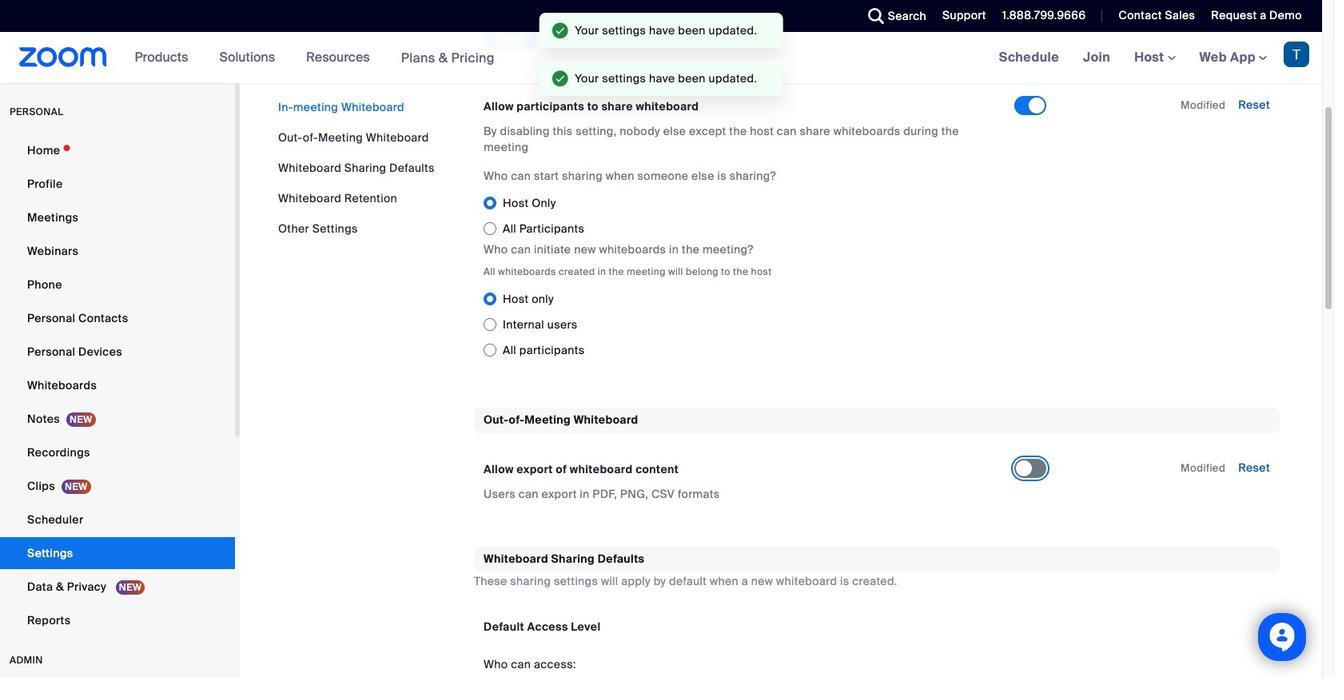 Task type: vqa. For each thing, say whether or not it's contained in the screenshot.
Advanced's Advanced
no



Task type: locate. For each thing, give the bounding box(es) containing it.
can left start
[[511, 169, 531, 183]]

settings
[[602, 23, 646, 38], [602, 71, 646, 86], [554, 574, 598, 588]]

allow inside out-of-meeting whiteboard element
[[484, 462, 514, 476]]

whiteboard up whiteboard sharing defaults link
[[366, 130, 429, 145]]

a inside 'element'
[[742, 574, 748, 588]]

modified for by disabling this setting, nobody else except the host can share whiteboards during the meeting
[[1181, 99, 1225, 112]]

1 your from the top
[[575, 23, 599, 38]]

internal
[[503, 318, 544, 332]]

personal menu menu
[[0, 134, 235, 638]]

who
[[484, 169, 508, 183], [484, 242, 508, 257], [484, 657, 508, 672]]

0 horizontal spatial settings
[[27, 546, 73, 560]]

2 vertical spatial whiteboard
[[776, 574, 837, 588]]

1 vertical spatial settings
[[602, 71, 646, 86]]

1 been from the top
[[678, 23, 706, 38]]

of- down in-meeting whiteboard
[[303, 130, 318, 145]]

of- inside menu bar
[[303, 130, 318, 145]]

host down the meeting?
[[751, 266, 772, 278]]

1 vertical spatial modified
[[1181, 461, 1225, 475]]

0 horizontal spatial meeting
[[293, 100, 338, 114]]

can inside whiteboard sharing defaults 'element'
[[511, 657, 531, 672]]

1 horizontal spatial out-of-meeting whiteboard
[[484, 413, 638, 427]]

who can initiate new whiteboards in the meeting?
[[484, 242, 753, 257]]

1 horizontal spatial sharing
[[551, 551, 595, 566]]

3 who from the top
[[484, 657, 508, 672]]

participants
[[519, 222, 585, 236]]

out- up users on the left bottom
[[484, 413, 509, 427]]

a
[[1260, 8, 1266, 22], [742, 574, 748, 588]]

allow for allow participants to share whiteboard
[[484, 99, 514, 114]]

whiteboard retention link
[[278, 191, 397, 205]]

1 vertical spatial your settings have been updated.
[[575, 71, 757, 86]]

1 vertical spatial settings
[[27, 546, 73, 560]]

created
[[559, 266, 595, 278]]

all for all participants
[[503, 222, 516, 236]]

1 vertical spatial is
[[840, 574, 849, 588]]

by disabling this setting, nobody else except the host can share whiteboards during the meeting
[[484, 124, 959, 155]]

can right users on the left bottom
[[519, 487, 539, 501]]

0 vertical spatial all
[[503, 222, 516, 236]]

during
[[903, 124, 938, 139]]

been for success icon
[[678, 23, 706, 38]]

0 vertical spatial reset
[[1238, 98, 1270, 112]]

success image
[[552, 70, 568, 86]]

personal for personal contacts
[[27, 311, 75, 325]]

settings for success image
[[602, 71, 646, 86]]

2 reset from the top
[[1238, 460, 1270, 475]]

save button
[[484, 24, 536, 50]]

1 horizontal spatial defaults
[[598, 551, 645, 566]]

1 vertical spatial who
[[484, 242, 508, 257]]

host for host only
[[503, 292, 529, 306]]

png,
[[620, 487, 648, 501]]

2 vertical spatial all
[[503, 343, 516, 358]]

banner
[[0, 32, 1322, 84]]

will left apply
[[601, 574, 618, 588]]

0 horizontal spatial is
[[717, 169, 726, 183]]

all
[[503, 222, 516, 236], [484, 266, 495, 278], [503, 343, 516, 358]]

0 vertical spatial whiteboard
[[636, 99, 699, 114]]

1 personal from the top
[[27, 311, 75, 325]]

defaults inside 'element'
[[598, 551, 645, 566]]

profile
[[27, 177, 63, 191]]

whiteboard up users can export in pdf, png, csv formats
[[570, 462, 633, 476]]

sharing inside 'element'
[[551, 551, 595, 566]]

0 vertical spatial whiteboards
[[833, 124, 900, 139]]

0 vertical spatial defaults
[[389, 161, 435, 175]]

1 horizontal spatial whiteboards
[[599, 242, 666, 257]]

to up setting,
[[587, 99, 599, 114]]

whiteboard sharing defaults
[[278, 161, 435, 175], [484, 551, 645, 566]]

share inside "by disabling this setting, nobody else except the host can share whiteboards during the meeting"
[[800, 124, 830, 139]]

data & privacy link
[[0, 571, 235, 603]]

will left belong
[[668, 266, 683, 278]]

whiteboard
[[636, 99, 699, 114], [570, 462, 633, 476], [776, 574, 837, 588]]

will
[[668, 266, 683, 278], [601, 574, 618, 588]]

& right the data
[[56, 579, 64, 594]]

your for success icon
[[575, 23, 599, 38]]

sharing up retention
[[344, 161, 386, 175]]

reset inside out-of-meeting whiteboard element
[[1238, 460, 1270, 475]]

settings up allow participants to share whiteboard
[[602, 71, 646, 86]]

1 horizontal spatial when
[[710, 574, 739, 588]]

0 vertical spatial modified
[[1181, 99, 1225, 112]]

out-of-meeting whiteboard up of
[[484, 413, 638, 427]]

0 horizontal spatial defaults
[[389, 161, 435, 175]]

by
[[484, 124, 497, 139]]

settings for success icon
[[602, 23, 646, 38]]

all inside who can initiate new whiteboards in the meeting? option group
[[503, 343, 516, 358]]

1 vertical spatial all
[[484, 266, 495, 278]]

can left access: on the left
[[511, 657, 531, 672]]

the right except
[[729, 124, 747, 139]]

defaults inside menu bar
[[389, 161, 435, 175]]

meeting inside menu bar
[[293, 100, 338, 114]]

host left only
[[503, 196, 529, 211]]

products button
[[135, 32, 195, 83]]

0 vertical spatial who
[[484, 169, 508, 183]]

0 horizontal spatial of-
[[303, 130, 318, 145]]

who up "host only"
[[484, 169, 508, 183]]

1 vertical spatial defaults
[[598, 551, 645, 566]]

host inside who can start sharing when someone else is sharing? option group
[[503, 196, 529, 211]]

when
[[606, 169, 634, 183], [710, 574, 739, 588]]

whiteboards up all whiteboards created in the meeting will belong to the host
[[599, 242, 666, 257]]

0 horizontal spatial else
[[663, 124, 686, 139]]

data
[[27, 579, 53, 594]]

zoom logo image
[[19, 47, 107, 67]]

new up created
[[574, 242, 596, 257]]

defaults up retention
[[389, 161, 435, 175]]

1 vertical spatial meeting
[[484, 140, 529, 155]]

whiteboard sharing defaults up access
[[484, 551, 645, 566]]

0 vertical spatial out-
[[278, 130, 303, 145]]

in up all whiteboards created in the meeting will belong to the host
[[669, 242, 679, 257]]

in right created
[[598, 266, 606, 278]]

2 vertical spatial in
[[580, 487, 590, 501]]

recordings link
[[0, 436, 235, 468]]

1 horizontal spatial new
[[751, 574, 773, 588]]

2 vertical spatial host
[[503, 292, 529, 306]]

0 vertical spatial meeting
[[318, 130, 363, 145]]

allow for allow export of whiteboard content
[[484, 462, 514, 476]]

personal up whiteboards
[[27, 344, 75, 359]]

1 vertical spatial meeting
[[525, 413, 571, 427]]

1 vertical spatial personal
[[27, 344, 75, 359]]

personal inside "link"
[[27, 311, 75, 325]]

meetings navigation
[[987, 32, 1322, 84]]

1 vertical spatial reset button
[[1238, 460, 1270, 475]]

a right default
[[742, 574, 748, 588]]

meeting down 'by' at the left of the page
[[484, 140, 529, 155]]

1 vertical spatial a
[[742, 574, 748, 588]]

1 have from the top
[[649, 23, 675, 38]]

your settings have been updated. for success icon
[[575, 23, 757, 38]]

sharing right start
[[562, 169, 603, 183]]

when left someone
[[606, 169, 634, 183]]

1 updated. from the top
[[709, 23, 757, 38]]

option group
[[484, 0, 1014, 12]]

your settings have been updated.
[[575, 23, 757, 38], [575, 71, 757, 86]]

host for host
[[1134, 49, 1167, 66]]

1 horizontal spatial share
[[800, 124, 830, 139]]

retention
[[344, 191, 397, 205]]

all inside who can start sharing when someone else is sharing? option group
[[503, 222, 516, 236]]

content
[[636, 462, 679, 476]]

1 vertical spatial new
[[751, 574, 773, 588]]

in for content
[[580, 487, 590, 501]]

0 vertical spatial when
[[606, 169, 634, 183]]

2 modified from the top
[[1181, 461, 1225, 475]]

0 vertical spatial else
[[663, 124, 686, 139]]

out-of-meeting whiteboard inside out-of-meeting whiteboard element
[[484, 413, 638, 427]]

& for pricing
[[439, 49, 448, 66]]

2 personal from the top
[[27, 344, 75, 359]]

1 vertical spatial will
[[601, 574, 618, 588]]

host down the contact sales
[[1134, 49, 1167, 66]]

sharing
[[344, 161, 386, 175], [551, 551, 595, 566]]

reset for users can export in pdf, png, csv formats
[[1238, 460, 1270, 475]]

2 updated. from the top
[[709, 71, 757, 86]]

host up sharing?
[[750, 124, 774, 139]]

whiteboard left created.
[[776, 574, 837, 588]]

scheduler link
[[0, 504, 235, 536]]

else left except
[[663, 124, 686, 139]]

data & privacy
[[27, 579, 109, 594]]

request a demo
[[1211, 8, 1302, 22]]

0 vertical spatial is
[[717, 169, 726, 183]]

2 been from the top
[[678, 71, 706, 86]]

settings
[[312, 221, 358, 236], [27, 546, 73, 560]]

new
[[574, 242, 596, 257], [751, 574, 773, 588]]

1.888.799.9666
[[1002, 8, 1086, 22]]

0 horizontal spatial whiteboard
[[570, 462, 633, 476]]

1 vertical spatial your
[[575, 71, 599, 86]]

0 vertical spatial allow
[[484, 99, 514, 114]]

meeting down in-meeting whiteboard
[[318, 130, 363, 145]]

2 allow from the top
[[484, 462, 514, 476]]

in inside out-of-meeting whiteboard element
[[580, 487, 590, 501]]

of- down all participants
[[509, 413, 525, 427]]

out-
[[278, 130, 303, 145], [484, 413, 509, 427]]

2 reset button from the top
[[1238, 460, 1270, 475]]

schedule link
[[987, 32, 1071, 83]]

host inside meetings navigation
[[1134, 49, 1167, 66]]

access
[[527, 620, 568, 634]]

scheduler
[[27, 512, 83, 527]]

can right except
[[777, 124, 797, 139]]

1 horizontal spatial whiteboard sharing defaults
[[484, 551, 645, 566]]

host
[[1134, 49, 1167, 66], [503, 196, 529, 211], [503, 292, 529, 306]]

1 reset button from the top
[[1238, 98, 1270, 112]]

the down 'who can initiate new whiteboards in the meeting?'
[[609, 266, 624, 278]]

2 your settings have been updated. from the top
[[575, 71, 757, 86]]

0 vertical spatial participants
[[517, 99, 584, 114]]

support link
[[930, 0, 990, 32], [942, 8, 986, 22]]

to down the meeting?
[[721, 266, 730, 278]]

whiteboards up host only
[[498, 266, 556, 278]]

web
[[1199, 49, 1227, 66]]

solutions
[[219, 49, 275, 66]]

can inside out-of-meeting whiteboard element
[[519, 487, 539, 501]]

meeting inside "by disabling this setting, nobody else except the host can share whiteboards during the meeting"
[[484, 140, 529, 155]]

personal contacts link
[[0, 302, 235, 334]]

your right success icon
[[575, 23, 599, 38]]

2 vertical spatial whiteboards
[[498, 266, 556, 278]]

1 allow from the top
[[484, 99, 514, 114]]

participants inside who can initiate new whiteboards in the meeting? option group
[[519, 343, 585, 358]]

plans & pricing link
[[401, 49, 495, 66], [401, 49, 495, 66]]

settings inside whiteboard sharing defaults 'element'
[[554, 574, 598, 588]]

whiteboards left during
[[833, 124, 900, 139]]

1 vertical spatial been
[[678, 71, 706, 86]]

who down all participants
[[484, 242, 508, 257]]

reset button inside out-of-meeting whiteboard element
[[1238, 460, 1270, 475]]

0 horizontal spatial in
[[580, 487, 590, 501]]

request
[[1211, 8, 1257, 22]]

1 vertical spatial reset
[[1238, 460, 1270, 475]]

0 horizontal spatial out-of-meeting whiteboard
[[278, 130, 429, 145]]

0 vertical spatial reset button
[[1238, 98, 1270, 112]]

settings right cancel
[[602, 23, 646, 38]]

participants up this
[[517, 99, 584, 114]]

0 horizontal spatial share
[[601, 99, 633, 114]]

0 vertical spatial &
[[439, 49, 448, 66]]

else right someone
[[691, 169, 714, 183]]

out-of-meeting whiteboard up whiteboard sharing defaults link
[[278, 130, 429, 145]]

sharing up level
[[551, 551, 595, 566]]

formats
[[678, 487, 720, 501]]

0 vertical spatial your
[[575, 23, 599, 38]]

1 vertical spatial sharing
[[510, 574, 551, 588]]

0 horizontal spatial whiteboard sharing defaults
[[278, 161, 435, 175]]

whiteboard
[[341, 100, 404, 114], [366, 130, 429, 145], [278, 161, 341, 175], [278, 191, 341, 205], [574, 413, 638, 427], [484, 551, 548, 566]]

a left demo
[[1260, 8, 1266, 22]]

1 vertical spatial whiteboard sharing defaults
[[484, 551, 645, 566]]

1 your settings have been updated. from the top
[[575, 23, 757, 38]]

reset button for by disabling this setting, nobody else except the host can share whiteboards during the meeting
[[1238, 98, 1270, 112]]

1 reset from the top
[[1238, 98, 1270, 112]]

1 modified from the top
[[1181, 99, 1225, 112]]

0 vertical spatial in
[[669, 242, 679, 257]]

whiteboard up these
[[484, 551, 548, 566]]

allow up users on the left bottom
[[484, 462, 514, 476]]

1 vertical spatial out-of-meeting whiteboard
[[484, 413, 638, 427]]

by
[[654, 574, 666, 588]]

whiteboard up whiteboard retention link
[[278, 161, 341, 175]]

can down all participants
[[511, 242, 531, 257]]

sharing right these
[[510, 574, 551, 588]]

in left pdf,
[[580, 487, 590, 501]]

0 vertical spatial new
[[574, 242, 596, 257]]

only
[[532, 292, 554, 306]]

1 vertical spatial to
[[721, 266, 730, 278]]

can for who can start sharing when someone else is sharing?
[[511, 169, 531, 183]]

in-
[[278, 100, 293, 114]]

settings down scheduler
[[27, 546, 73, 560]]

web app button
[[1199, 49, 1267, 66]]

join
[[1083, 49, 1110, 66]]

export
[[517, 462, 553, 476], [542, 487, 577, 501]]

2 horizontal spatial whiteboard
[[776, 574, 837, 588]]

0 horizontal spatial meeting
[[318, 130, 363, 145]]

contact sales link
[[1107, 0, 1199, 32], [1119, 8, 1195, 22]]

personal for personal devices
[[27, 344, 75, 359]]

is left created.
[[840, 574, 849, 588]]

0 vertical spatial your settings have been updated.
[[575, 23, 757, 38]]

personal down the phone
[[27, 311, 75, 325]]

banner containing products
[[0, 32, 1322, 84]]

whiteboard up allow export of whiteboard content
[[574, 413, 638, 427]]

whiteboard up nobody
[[636, 99, 699, 114]]

whiteboard inside 'element'
[[484, 551, 548, 566]]

out- down in-
[[278, 130, 303, 145]]

1 vertical spatial of-
[[509, 413, 525, 427]]

1 vertical spatial when
[[710, 574, 739, 588]]

support
[[942, 8, 986, 22]]

defaults up apply
[[598, 551, 645, 566]]

who can access:
[[484, 657, 576, 672]]

2 have from the top
[[649, 71, 675, 86]]

0 horizontal spatial sharing
[[510, 574, 551, 588]]

2 your from the top
[[575, 71, 599, 86]]

new right default
[[751, 574, 773, 588]]

0 horizontal spatial will
[[601, 574, 618, 588]]

who for who can start sharing when someone else is sharing?
[[484, 169, 508, 183]]

0 vertical spatial have
[[649, 23, 675, 38]]

someone
[[637, 169, 688, 183]]

& inside product information "navigation"
[[439, 49, 448, 66]]

meeting up out-of-meeting whiteboard link
[[293, 100, 338, 114]]

& right plans
[[439, 49, 448, 66]]

when right default
[[710, 574, 739, 588]]

1 horizontal spatial &
[[439, 49, 448, 66]]

is inside whiteboard sharing defaults 'element'
[[840, 574, 849, 588]]

modified for users can export in pdf, png, csv formats
[[1181, 461, 1225, 475]]

users
[[547, 318, 578, 332]]

1 horizontal spatial meeting
[[484, 140, 529, 155]]

in
[[669, 242, 679, 257], [598, 266, 606, 278], [580, 487, 590, 501]]

is left sharing?
[[717, 169, 726, 183]]

who can start sharing when someone else is sharing?
[[484, 169, 776, 183]]

0 vertical spatial host
[[1134, 49, 1167, 66]]

modified inside out-of-meeting whiteboard element
[[1181, 461, 1225, 475]]

start
[[534, 169, 559, 183]]

2 who from the top
[[484, 242, 508, 257]]

settings inside personal menu menu
[[27, 546, 73, 560]]

0 horizontal spatial to
[[587, 99, 599, 114]]

who can initiate new whiteboards in the meeting? option group
[[484, 286, 1059, 363]]

1 horizontal spatial else
[[691, 169, 714, 183]]

host inside who can initiate new whiteboards in the meeting? option group
[[503, 292, 529, 306]]

0 horizontal spatial a
[[742, 574, 748, 588]]

other settings link
[[278, 221, 358, 236]]

been for success image
[[678, 71, 706, 86]]

who inside whiteboard sharing defaults 'element'
[[484, 657, 508, 672]]

menu bar
[[278, 99, 435, 237]]

webinars link
[[0, 235, 235, 267]]

host up internal
[[503, 292, 529, 306]]

export left of
[[517, 462, 553, 476]]

internal users
[[503, 318, 578, 332]]

participants down users
[[519, 343, 585, 358]]

0 horizontal spatial when
[[606, 169, 634, 183]]

&
[[439, 49, 448, 66], [56, 579, 64, 594]]

settings up level
[[554, 574, 598, 588]]

your right success image
[[575, 71, 599, 86]]

who down "default"
[[484, 657, 508, 672]]

0 vertical spatial will
[[668, 266, 683, 278]]

participants for all
[[519, 343, 585, 358]]

1 vertical spatial have
[[649, 71, 675, 86]]

meeting down 'who can initiate new whiteboards in the meeting?'
[[627, 266, 666, 278]]

cancel
[[556, 30, 594, 44]]

1 who from the top
[[484, 169, 508, 183]]

modified
[[1181, 99, 1225, 112], [1181, 461, 1225, 475]]

allow up 'by' at the left of the page
[[484, 99, 514, 114]]

& inside data & privacy 'link'
[[56, 579, 64, 594]]

all for all participants
[[503, 343, 516, 358]]

products
[[135, 49, 188, 66]]

1 vertical spatial participants
[[519, 343, 585, 358]]

out- inside out-of-meeting whiteboard element
[[484, 413, 509, 427]]

1 vertical spatial allow
[[484, 462, 514, 476]]

settings down whiteboard retention
[[312, 221, 358, 236]]

0 vertical spatial settings
[[312, 221, 358, 236]]

meeting up of
[[525, 413, 571, 427]]

all participants
[[503, 343, 585, 358]]

can for who can initiate new whiteboards in the meeting?
[[511, 242, 531, 257]]

whiteboard sharing defaults down out-of-meeting whiteboard link
[[278, 161, 435, 175]]

0 vertical spatial sharing
[[562, 169, 603, 183]]

export down of
[[542, 487, 577, 501]]

request a demo link
[[1199, 0, 1322, 32], [1211, 8, 1302, 22]]

home
[[27, 143, 60, 157]]



Task type: describe. For each thing, give the bounding box(es) containing it.
host for host only
[[503, 196, 529, 211]]

1 horizontal spatial whiteboard
[[636, 99, 699, 114]]

level
[[571, 620, 601, 634]]

0 vertical spatial sharing
[[344, 161, 386, 175]]

schedule
[[999, 49, 1059, 66]]

host button
[[1134, 49, 1175, 66]]

host inside "by disabling this setting, nobody else except the host can share whiteboards during the meeting"
[[750, 124, 774, 139]]

out-of-meeting whiteboard element
[[474, 408, 1280, 521]]

all for all whiteboards created in the meeting will belong to the host
[[484, 266, 495, 278]]

personal devices link
[[0, 336, 235, 368]]

except
[[689, 124, 726, 139]]

0 horizontal spatial whiteboards
[[498, 266, 556, 278]]

reset button for users can export in pdf, png, csv formats
[[1238, 460, 1270, 475]]

who can start sharing when someone else is sharing? option group
[[484, 191, 1059, 242]]

admin
[[10, 654, 43, 667]]

all participants
[[503, 222, 585, 236]]

sales
[[1165, 8, 1195, 22]]

belong
[[686, 266, 718, 278]]

can inside "by disabling this setting, nobody else except the host can share whiteboards during the meeting"
[[777, 124, 797, 139]]

1 vertical spatial host
[[751, 266, 772, 278]]

the down the meeting?
[[733, 266, 748, 278]]

recordings
[[27, 445, 90, 460]]

1 vertical spatial else
[[691, 169, 714, 183]]

1 vertical spatial whiteboard
[[570, 462, 633, 476]]

updated. for success image
[[709, 71, 757, 86]]

1 vertical spatial export
[[542, 487, 577, 501]]

the right during
[[941, 124, 959, 139]]

sharing?
[[729, 169, 776, 183]]

whiteboards link
[[0, 369, 235, 401]]

1 horizontal spatial meeting
[[525, 413, 571, 427]]

this
[[553, 124, 573, 139]]

1 horizontal spatial a
[[1260, 8, 1266, 22]]

initiate
[[534, 242, 571, 257]]

your settings have been updated. for success image
[[575, 71, 757, 86]]

pdf,
[[593, 487, 617, 501]]

personal contacts
[[27, 311, 128, 325]]

when inside whiteboard sharing defaults 'element'
[[710, 574, 739, 588]]

notes
[[27, 412, 60, 426]]

csv
[[651, 487, 675, 501]]

0 vertical spatial out-of-meeting whiteboard
[[278, 130, 429, 145]]

new inside whiteboard sharing defaults 'element'
[[751, 574, 773, 588]]

solutions button
[[219, 32, 282, 83]]

privacy
[[67, 579, 106, 594]]

0 vertical spatial to
[[587, 99, 599, 114]]

updated. for success icon
[[709, 23, 757, 38]]

0 vertical spatial whiteboard sharing defaults
[[278, 161, 435, 175]]

resources button
[[306, 32, 377, 83]]

menu bar containing in-meeting whiteboard
[[278, 99, 435, 237]]

0 horizontal spatial out-
[[278, 130, 303, 145]]

pricing
[[451, 49, 495, 66]]

created.
[[852, 574, 897, 588]]

apply
[[621, 574, 651, 588]]

reports
[[27, 613, 71, 627]]

meeting?
[[703, 242, 753, 257]]

nobody
[[620, 124, 660, 139]]

disabling
[[500, 124, 550, 139]]

phone
[[27, 277, 62, 292]]

success image
[[552, 22, 568, 38]]

reports link
[[0, 604, 235, 636]]

search
[[888, 9, 926, 23]]

notes link
[[0, 403, 235, 435]]

participants for allow
[[517, 99, 584, 114]]

all whiteboards created in the meeting will belong to the host
[[484, 266, 772, 278]]

will inside whiteboard sharing defaults 'element'
[[601, 574, 618, 588]]

can for users can export in pdf, png, csv formats
[[519, 487, 539, 501]]

whiteboard inside 'element'
[[776, 574, 837, 588]]

cancel button
[[542, 24, 608, 50]]

0 vertical spatial export
[[517, 462, 553, 476]]

1 horizontal spatial settings
[[312, 221, 358, 236]]

0 vertical spatial share
[[601, 99, 633, 114]]

other
[[278, 221, 309, 236]]

& for privacy
[[56, 579, 64, 594]]

1 horizontal spatial will
[[668, 266, 683, 278]]

contacts
[[78, 311, 128, 325]]

whiteboard sharing defaults link
[[278, 161, 435, 175]]

profile link
[[0, 168, 235, 200]]

out-of-meeting whiteboard link
[[278, 130, 429, 145]]

contact
[[1119, 8, 1162, 22]]

users can export in pdf, png, csv formats
[[484, 487, 720, 501]]

have for success image
[[649, 71, 675, 86]]

2 vertical spatial meeting
[[627, 266, 666, 278]]

of
[[556, 462, 567, 476]]

contact sales
[[1119, 8, 1195, 22]]

host only
[[503, 196, 556, 211]]

phone link
[[0, 269, 235, 301]]

devices
[[78, 344, 122, 359]]

profile picture image
[[1284, 42, 1309, 67]]

default access level
[[484, 620, 601, 634]]

whiteboard sharing defaults element
[[474, 547, 1280, 677]]

plans & pricing
[[401, 49, 495, 66]]

2 horizontal spatial in
[[669, 242, 679, 257]]

host only
[[503, 292, 554, 306]]

meetings
[[27, 210, 79, 225]]

whiteboard up out-of-meeting whiteboard link
[[341, 100, 404, 114]]

home link
[[0, 134, 235, 166]]

personal devices
[[27, 344, 122, 359]]

who for who can access:
[[484, 657, 508, 672]]

save
[[496, 30, 523, 44]]

product information navigation
[[123, 32, 507, 84]]

users
[[484, 487, 516, 501]]

0 horizontal spatial new
[[574, 242, 596, 257]]

clips
[[27, 479, 55, 493]]

only
[[532, 196, 556, 211]]

demo
[[1269, 8, 1302, 22]]

else inside "by disabling this setting, nobody else except the host can share whiteboards during the meeting"
[[663, 124, 686, 139]]

1 horizontal spatial to
[[721, 266, 730, 278]]

whiteboard sharing defaults inside 'element'
[[484, 551, 645, 566]]

reset for by disabling this setting, nobody else except the host can share whiteboards during the meeting
[[1238, 98, 1270, 112]]

app
[[1230, 49, 1256, 66]]

can for who can access:
[[511, 657, 531, 672]]

web app
[[1199, 49, 1256, 66]]

who for who can initiate new whiteboards in the meeting?
[[484, 242, 508, 257]]

default
[[484, 620, 524, 634]]

settings link
[[0, 537, 235, 569]]

whiteboard up "other settings"
[[278, 191, 341, 205]]

whiteboards inside "by disabling this setting, nobody else except the host can share whiteboards during the meeting"
[[833, 124, 900, 139]]

these
[[474, 574, 507, 588]]

allow participants to share whiteboard
[[484, 99, 699, 114]]

have for success icon
[[649, 23, 675, 38]]

access:
[[534, 657, 576, 672]]

your for success image
[[575, 71, 599, 86]]

these sharing settings will apply by default when a new whiteboard is created.
[[474, 574, 897, 588]]

clips link
[[0, 470, 235, 502]]

the up belong
[[682, 242, 700, 257]]

in for whiteboards
[[598, 266, 606, 278]]

sharing inside 'element'
[[510, 574, 551, 588]]

join link
[[1071, 32, 1122, 83]]

1 horizontal spatial sharing
[[562, 169, 603, 183]]

other settings
[[278, 221, 358, 236]]



